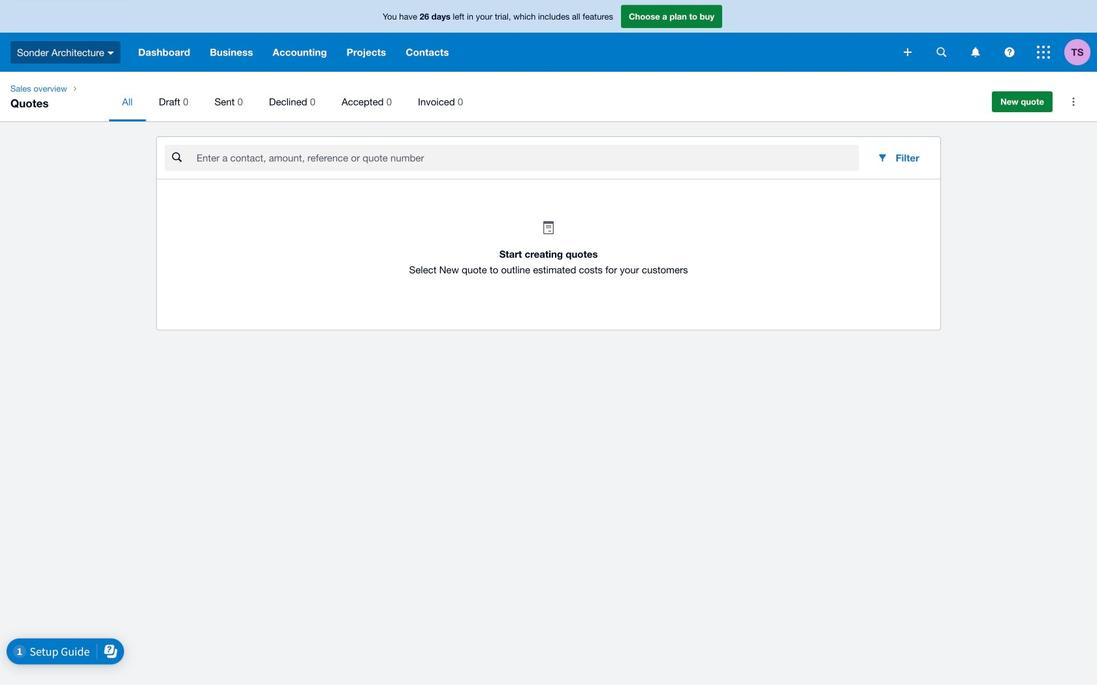Task type: describe. For each thing, give the bounding box(es) containing it.
menu inside quotes element
[[109, 82, 974, 121]]



Task type: locate. For each thing, give the bounding box(es) containing it.
quotes element
[[0, 72, 1097, 121]]

Enter a contact, amount, reference or quote number field
[[195, 146, 859, 170]]

svg image
[[1037, 46, 1050, 59], [937, 47, 947, 57], [971, 47, 980, 57], [904, 48, 912, 56], [108, 51, 114, 55]]

svg image
[[1005, 47, 1014, 57]]

shortcuts image
[[1061, 89, 1087, 115]]

menu
[[109, 82, 974, 121]]

banner
[[0, 0, 1097, 72]]



Task type: vqa. For each thing, say whether or not it's contained in the screenshot.
banner
yes



